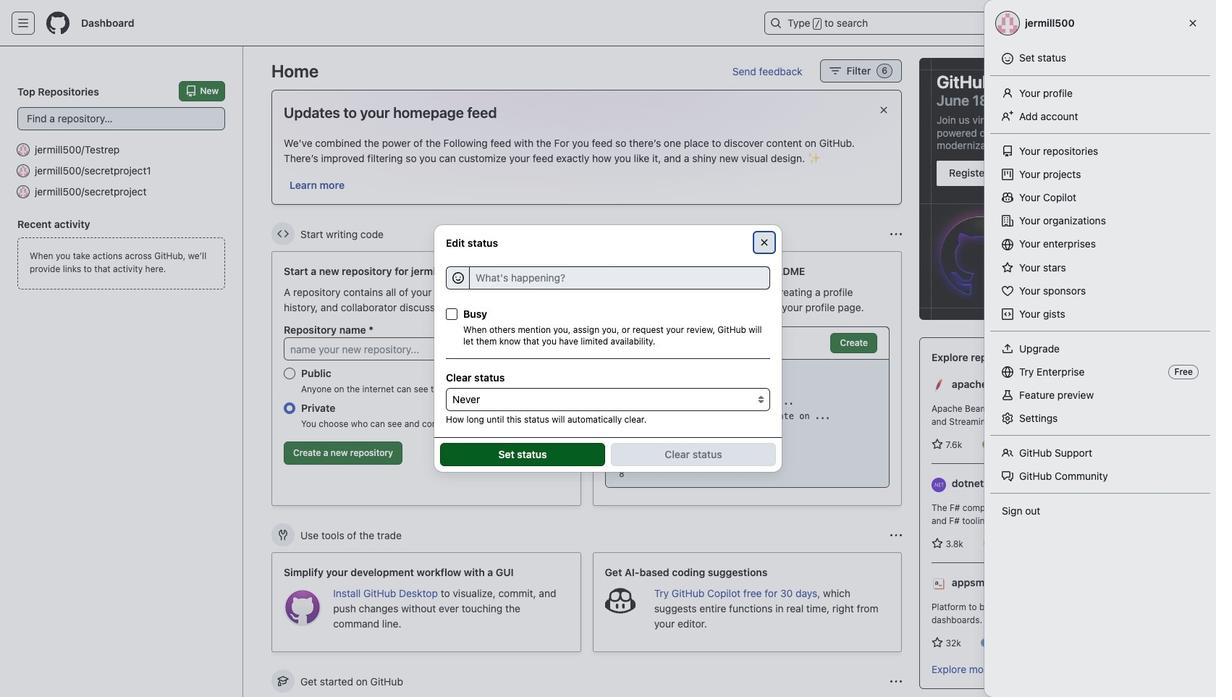 Task type: locate. For each thing, give the bounding box(es) containing it.
0 vertical spatial star image
[[932, 439, 943, 451]]

star image
[[932, 439, 943, 451], [932, 538, 943, 550]]

1 star image from the top
[[932, 439, 943, 451]]

1 vertical spatial star image
[[932, 538, 943, 550]]

2 star image from the top
[[932, 538, 943, 550]]

command palette image
[[1001, 17, 1012, 29]]

homepage image
[[46, 12, 70, 35]]

explore element
[[919, 58, 1177, 697]]

explore repositories navigation
[[919, 338, 1177, 690]]



Task type: vqa. For each thing, say whether or not it's contained in the screenshot.
ADD THIS REPOSITORY TO A LIST icon
no



Task type: describe. For each thing, give the bounding box(es) containing it.
account element
[[0, 46, 243, 697]]

star image
[[932, 637, 943, 649]]



